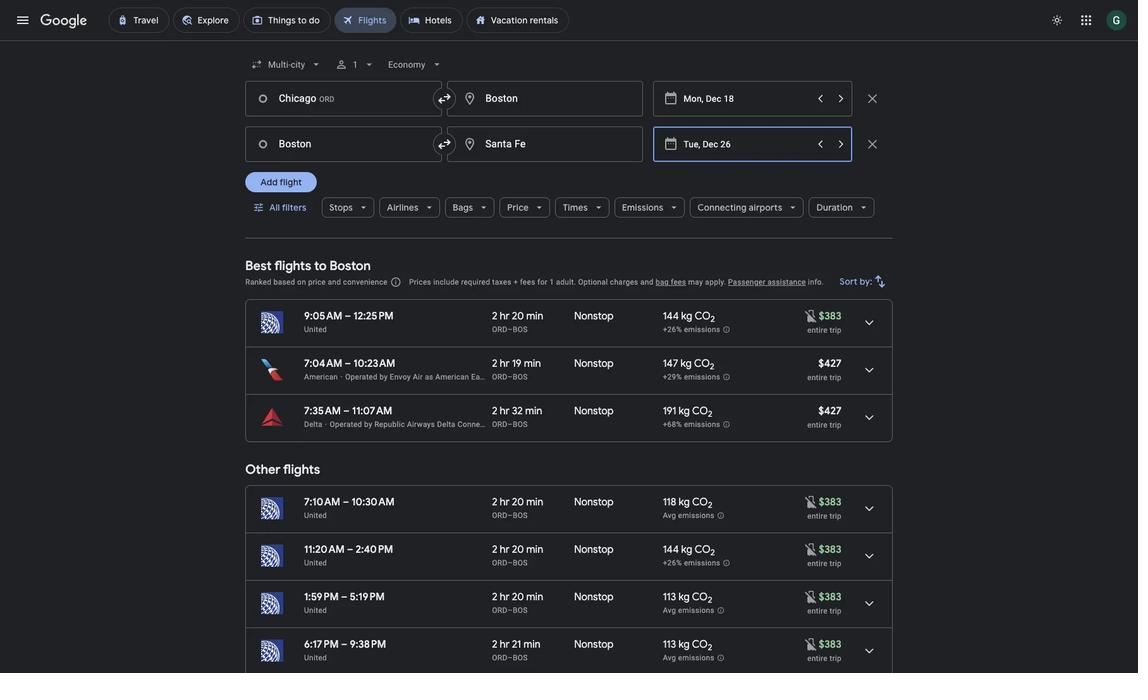 Task type: vqa. For each thing, say whether or not it's contained in the screenshot.


Task type: describe. For each thing, give the bounding box(es) containing it.
operated for 11:07 am
[[330, 420, 362, 429]]

7:35 am
[[304, 405, 341, 418]]

swap origin and destination. image
[[437, 91, 452, 106]]

Arrival time: 9:38 PM. text field
[[350, 638, 386, 651]]

144 kg co 2 for 2:40 pm
[[663, 544, 716, 558]]

9:05 am
[[304, 310, 343, 323]]

stops
[[329, 202, 353, 213]]

2 delta from the left
[[437, 420, 456, 429]]

flight details. leaves o'hare international airport at 11:20 am on monday, december 18 and arrives at boston logan international airport at 2:40 pm on monday, december 18. image
[[855, 541, 885, 571]]

price
[[508, 202, 529, 213]]

total duration 2 hr 19 min. element
[[492, 358, 575, 372]]

19
[[512, 358, 522, 370]]

Arrival time: 11:07 AM. text field
[[352, 405, 393, 418]]

passenger assistance button
[[729, 278, 807, 287]]

+26% for 2:40 pm
[[663, 559, 683, 568]]

2:40 pm
[[356, 544, 393, 556]]

entire for 2:40 pm
[[808, 559, 828, 568]]

12:25 pm
[[354, 310, 394, 323]]

Arrival time: 12:25 PM. text field
[[354, 310, 394, 323]]

hr for 12:25 pm
[[500, 310, 510, 323]]

20 for 2:40 pm
[[512, 544, 524, 556]]

– inside 11:20 am – 2:40 pm united
[[347, 544, 353, 556]]

leaves o'hare international airport at 7:10 am on monday, december 18 and arrives at boston logan international airport at 10:30 am on monday, december 18. element
[[304, 496, 395, 509]]

connecting airports
[[698, 202, 783, 213]]

entire trip for 12:25 pm
[[808, 326, 842, 335]]

envoy
[[390, 373, 411, 382]]

this price for this flight doesn't include overhead bin access. if you need a carry-on bag, use the bags filter to update prices. image for 12:25 pm
[[804, 308, 819, 324]]

7:10 am
[[304, 496, 341, 509]]

as
[[425, 373, 434, 382]]

nonstop for 12:25 pm
[[575, 310, 614, 323]]

avg for 9:38 pm
[[663, 654, 677, 663]]

nonstop for 10:30 am
[[575, 496, 614, 509]]

ord for 10:23 am
[[492, 373, 508, 382]]

entire for 12:25 pm
[[808, 326, 828, 335]]

10:30 am
[[352, 496, 395, 509]]

flight details. leaves o'hare international airport at 7:35 am on monday, december 18 and arrives at boston logan international airport at 11:07 am on monday, december 18. image
[[855, 402, 885, 433]]

Arrival time: 2:40 PM. text field
[[356, 544, 393, 556]]

2 hr 20 min ord – bos for 10:30 am
[[492, 496, 544, 520]]

co for 10:30 am
[[693, 496, 708, 509]]

2 hr 20 min ord – bos for 2:40 pm
[[492, 544, 544, 568]]

ord for 5:19 pm
[[492, 606, 508, 615]]

ranked based on price and convenience
[[246, 278, 388, 287]]

Departure time: 6:17 PM. text field
[[304, 638, 339, 651]]

21
[[512, 638, 522, 651]]

eagle
[[472, 373, 491, 382]]

144 for 12:25 pm
[[663, 310, 679, 323]]

nonstop for 2:40 pm
[[575, 544, 614, 556]]

7:35 am – 11:07 am
[[304, 405, 393, 418]]

1 delta from the left
[[304, 420, 323, 429]]

118 kg co 2
[[663, 496, 713, 511]]

2 nonstop from the top
[[575, 358, 614, 370]]

2 american from the left
[[436, 373, 470, 382]]

20 for 5:19 pm
[[512, 591, 524, 604]]

this price for this flight doesn't include overhead bin access. if you need a carry-on bag, use the bags filter to update prices. image for 9:38 pm
[[804, 637, 819, 652]]

boston
[[330, 258, 371, 274]]

3 trip from the top
[[830, 421, 842, 430]]

1 american from the left
[[304, 373, 338, 382]]

airlines button
[[380, 192, 440, 223]]

kg inside 191 kg co 2
[[679, 405, 690, 418]]

+68% emissions
[[663, 420, 721, 429]]

1:59 pm – 5:19 pm united
[[304, 591, 385, 615]]

nonstop for 5:19 pm
[[575, 591, 614, 604]]

entire trip for 10:30 am
[[808, 512, 842, 521]]

sort by: button
[[835, 266, 893, 297]]

– inside the 1:59 pm – 5:19 pm united
[[341, 591, 348, 604]]

for
[[538, 278, 548, 287]]

nonstop for 9:38 pm
[[575, 638, 614, 651]]

airways
[[407, 420, 435, 429]]

include
[[434, 278, 459, 287]]

co for 12:25 pm
[[695, 310, 711, 323]]

prices
[[409, 278, 432, 287]]

2 nonstop flight. element from the top
[[575, 358, 614, 372]]

emissions for 9:38 pm
[[679, 654, 715, 663]]

Departure time: 9:05 AM. text field
[[304, 310, 343, 323]]

6:17 pm
[[304, 638, 339, 651]]

– inside 2 hr 21 min ord – bos
[[508, 654, 513, 662]]

filters
[[282, 202, 307, 213]]

383 us dollars text field for 5:19 pm
[[819, 591, 842, 604]]

191
[[663, 405, 677, 418]]

+29%
[[663, 373, 683, 382]]

by:
[[860, 276, 873, 287]]

airlines
[[387, 202, 419, 213]]

191 kg co 2
[[663, 405, 713, 420]]

trip for 10:30 am
[[830, 512, 842, 521]]

+26% emissions for 2:40 pm
[[663, 559, 721, 568]]

connection
[[458, 420, 498, 429]]

emissions
[[622, 202, 664, 213]]

$427 for 147
[[819, 358, 842, 370]]

avg emissions for 9:38 pm
[[663, 654, 715, 663]]

flights for best
[[275, 258, 312, 274]]

$383 for 12:25 pm
[[819, 310, 842, 323]]

bag
[[656, 278, 669, 287]]

add
[[261, 177, 278, 188]]

operated by republic airways delta connection
[[330, 420, 498, 429]]

hr for 9:38 pm
[[500, 638, 510, 651]]

2 inside 2 hr 32 min ord – bos
[[492, 405, 498, 418]]

other flights
[[246, 462, 320, 478]]

bags
[[453, 202, 474, 213]]

2 hr 21 min ord – bos
[[492, 638, 541, 662]]

1 and from the left
[[328, 278, 341, 287]]

kg for 5:19 pm
[[679, 591, 690, 604]]

flight
[[280, 177, 302, 188]]

$383 for 10:30 am
[[819, 496, 842, 509]]

all
[[270, 202, 280, 213]]

nonstop flight. element for 10:30 am
[[575, 496, 614, 511]]

optional
[[579, 278, 608, 287]]

Departure time: 1:59 PM. text field
[[304, 591, 339, 604]]

emissions for 12:25 pm
[[685, 325, 721, 334]]

+26% for 12:25 pm
[[663, 325, 683, 334]]

min for 2:40 pm
[[527, 544, 544, 556]]

all filters
[[270, 202, 307, 213]]

6:17 pm – 9:38 pm united
[[304, 638, 386, 662]]

11:20 am – 2:40 pm united
[[304, 544, 393, 568]]

+26% emissions for 12:25 pm
[[663, 325, 721, 334]]

2 inside 2 hr 21 min ord – bos
[[492, 638, 498, 651]]

min for 5:19 pm
[[527, 591, 544, 604]]

best flights to boston
[[246, 258, 371, 274]]

2 hr 19 min ord – bos
[[492, 358, 541, 382]]

144 kg co 2 for 12:25 pm
[[663, 310, 716, 325]]

bos for 12:25 pm
[[513, 325, 528, 334]]

383 us dollars text field for 9:38 pm
[[819, 638, 842, 651]]

9:05 am – 12:25 pm united
[[304, 310, 394, 334]]

add flight button
[[246, 172, 317, 192]]

this price for this flight doesn't include overhead bin access. if you need a carry-on bag, use the bags filter to update prices. image for 118
[[804, 494, 819, 510]]

Arrival time: 10:23 AM. text field
[[354, 358, 396, 370]]

Departure text field
[[684, 127, 810, 161]]

co for 9:38 pm
[[692, 638, 708, 651]]

main menu image
[[15, 13, 30, 28]]

ord for 10:30 am
[[492, 511, 508, 520]]

kg for 10:30 am
[[679, 496, 690, 509]]

20 for 10:30 am
[[512, 496, 524, 509]]

ord for 2:40 pm
[[492, 559, 508, 568]]

republic
[[375, 420, 405, 429]]

$383 for 5:19 pm
[[819, 591, 842, 604]]

Arrival time: 5:19 PM. text field
[[350, 591, 385, 604]]

avg for 5:19 pm
[[663, 606, 677, 615]]

united for 6:17 pm
[[304, 654, 327, 662]]

remove flight from boston to santa fe on tue, dec 26 image
[[866, 137, 881, 152]]

united for 7:10 am
[[304, 511, 327, 520]]

ranked
[[246, 278, 272, 287]]

other
[[246, 462, 281, 478]]

427 us dollars text field for 191
[[819, 405, 842, 418]]

383 US dollars text field
[[819, 310, 842, 323]]

bos for 9:38 pm
[[513, 654, 528, 662]]

3 entire from the top
[[808, 421, 828, 430]]

– inside 2 hr 19 min ord – bos
[[508, 373, 513, 382]]

7:04 am
[[304, 358, 343, 370]]

total duration 2 hr 20 min. element for 5:19 pm
[[492, 591, 575, 606]]

none search field containing add flight
[[246, 49, 893, 239]]

+29% emissions
[[663, 373, 721, 382]]

+68%
[[663, 420, 683, 429]]

1 inside popup button
[[353, 59, 358, 70]]

3 nonstop from the top
[[575, 405, 614, 418]]

united for 1:59 pm
[[304, 606, 327, 615]]

times
[[563, 202, 588, 213]]

1 fees from the left
[[520, 278, 536, 287]]

bags button
[[446, 192, 495, 223]]

flights for other
[[283, 462, 320, 478]]

best
[[246, 258, 272, 274]]

assistance
[[768, 278, 807, 287]]

prices include required taxes + fees for 1 adult. optional charges and bag fees may apply. passenger assistance
[[409, 278, 807, 287]]

Departure time: 7:10 AM. text field
[[304, 496, 341, 509]]

min for 10:30 am
[[527, 496, 544, 509]]

trip for 5:19 pm
[[830, 607, 842, 616]]

entire for 5:19 pm
[[808, 607, 828, 616]]

duration button
[[810, 192, 875, 223]]

Departure time: 11:20 AM. text field
[[304, 544, 345, 556]]

to
[[314, 258, 327, 274]]

united for 9:05 am
[[304, 325, 327, 334]]

– inside 2 hr 32 min ord – bos
[[508, 420, 513, 429]]

ord for 12:25 pm
[[492, 325, 508, 334]]

383 US dollars text field
[[819, 544, 842, 556]]

– inside 7:10 am – 10:30 am united
[[343, 496, 349, 509]]

7:04 am – 10:23 am
[[304, 358, 396, 370]]

ord for 9:38 pm
[[492, 654, 508, 662]]

remove flight from chicago to boston on mon, dec 18 image
[[866, 91, 881, 106]]

5:19 pm
[[350, 591, 385, 604]]

147
[[663, 358, 679, 370]]

emissions for 10:30 am
[[679, 511, 715, 520]]

427 us dollars text field for 147
[[819, 358, 842, 370]]

Departure text field
[[684, 82, 810, 116]]



Task type: locate. For each thing, give the bounding box(es) containing it.
5 nonstop from the top
[[575, 544, 614, 556]]

kg
[[682, 310, 693, 323], [681, 358, 692, 370], [679, 405, 690, 418], [679, 496, 690, 509], [682, 544, 693, 556], [679, 591, 690, 604], [679, 638, 690, 651]]

7 trip from the top
[[830, 654, 842, 663]]

1 vertical spatial operated
[[330, 420, 362, 429]]

4 nonstop flight. element from the top
[[575, 496, 614, 511]]

0 vertical spatial +26% emissions
[[663, 325, 721, 334]]

6 entire from the top
[[808, 607, 828, 616]]

emissions button
[[615, 192, 685, 223]]

0 vertical spatial 113
[[663, 591, 677, 604]]

leaves o'hare international airport at 7:04 am on monday, december 18 and arrives at boston logan international airport at 10:23 am on monday, december 18. element
[[304, 358, 396, 370]]

0 horizontal spatial by
[[364, 420, 373, 429]]

1 button
[[331, 49, 381, 80]]

united down 7:10 am
[[304, 511, 327, 520]]

6 nonstop from the top
[[575, 591, 614, 604]]

co inside 118 kg co 2
[[693, 496, 708, 509]]

trip left flight details. leaves o'hare international airport at 7:35 am on monday, december 18 and arrives at boston logan international airport at 11:07 am on monday, december 18. icon
[[830, 421, 842, 430]]

4 20 from the top
[[512, 591, 524, 604]]

change appearance image
[[1043, 5, 1073, 35]]

1 vertical spatial +26% emissions
[[663, 559, 721, 568]]

2 entire trip from the top
[[808, 512, 842, 521]]

0 vertical spatial +26%
[[663, 325, 683, 334]]

co inside 147 kg co 2
[[695, 358, 710, 370]]

hr inside 2 hr 21 min ord – bos
[[500, 638, 510, 651]]

1 vertical spatial avg
[[663, 606, 677, 615]]

6 hr from the top
[[500, 591, 510, 604]]

5 hr from the top
[[500, 544, 510, 556]]

min
[[527, 310, 544, 323], [524, 358, 541, 370], [526, 405, 543, 418], [527, 496, 544, 509], [527, 544, 544, 556], [527, 591, 544, 604], [524, 638, 541, 651]]

32
[[512, 405, 523, 418]]

144 for 2:40 pm
[[663, 544, 679, 556]]

5 ord from the top
[[492, 559, 508, 568]]

add flight
[[261, 177, 302, 188]]

2 113 from the top
[[663, 638, 677, 651]]

4 $383 from the top
[[819, 591, 842, 604]]

sort by:
[[840, 276, 873, 287]]

entire trip for 9:38 pm
[[808, 654, 842, 663]]

hr
[[500, 310, 510, 323], [500, 358, 510, 370], [500, 405, 510, 418], [500, 496, 510, 509], [500, 544, 510, 556], [500, 591, 510, 604], [500, 638, 510, 651]]

+26% up 147
[[663, 325, 683, 334]]

$427 entire trip left flight details. leaves o'hare international airport at 7:35 am on monday, december 18 and arrives at boston logan international airport at 11:07 am on monday, december 18. icon
[[808, 405, 842, 430]]

0 vertical spatial this price for this flight doesn't include overhead bin access. if you need a carry-on bag, use the bags filter to update prices. image
[[804, 308, 819, 324]]

american
[[304, 373, 338, 382], [436, 373, 470, 382]]

1 united from the top
[[304, 325, 327, 334]]

trip down 383 us dollars text field
[[830, 326, 842, 335]]

this price for this flight doesn't include overhead bin access. if you need a carry-on bag, use the bags filter to update prices. image left flight details. leaves o'hare international airport at 6:17 pm on monday, december 18 and arrives at boston logan international airport at 9:38 pm on monday, december 18. icon
[[804, 637, 819, 652]]

$427 entire trip left flight details. leaves o'hare international airport at 7:04 am on monday, december 18 and arrives at boston logan international airport at 10:23 am on monday, december 18. icon
[[808, 358, 842, 382]]

trip for 9:38 pm
[[830, 654, 842, 663]]

0 vertical spatial 1
[[353, 59, 358, 70]]

trip down 383 us dollars text box
[[830, 559, 842, 568]]

5 united from the top
[[304, 654, 327, 662]]

kg for 12:25 pm
[[682, 310, 693, 323]]

nonstop
[[575, 310, 614, 323], [575, 358, 614, 370], [575, 405, 614, 418], [575, 496, 614, 509], [575, 544, 614, 556], [575, 591, 614, 604], [575, 638, 614, 651]]

2 inside 191 kg co 2
[[709, 409, 713, 420]]

this price for this flight doesn't include overhead bin access. if you need a carry-on bag, use the bags filter to update prices. image for 5:19 pm
[[804, 589, 819, 605]]

1 horizontal spatial and
[[641, 278, 654, 287]]

total duration 2 hr 20 min. element
[[492, 310, 575, 325], [492, 496, 575, 511], [492, 544, 575, 558], [492, 591, 575, 606]]

144
[[663, 310, 679, 323], [663, 544, 679, 556]]

1 horizontal spatial 1
[[550, 278, 554, 287]]

flight details. leaves o'hare international airport at 1:59 pm on monday, december 18 and arrives at boston logan international airport at 5:19 pm on monday, december 18. image
[[855, 588, 885, 619]]

this price for this flight doesn't include overhead bin access. if you need a carry-on bag, use the bags filter to update prices. image down assistance
[[804, 308, 819, 324]]

operated by envoy air as american eagle
[[345, 373, 491, 382]]

1 113 kg co 2 from the top
[[663, 591, 713, 606]]

0 horizontal spatial 1
[[353, 59, 358, 70]]

united
[[304, 325, 327, 334], [304, 511, 327, 520], [304, 559, 327, 568], [304, 606, 327, 615], [304, 654, 327, 662]]

4 hr from the top
[[500, 496, 510, 509]]

trip up 383 us dollars text box
[[830, 512, 842, 521]]

trip left flight details. leaves o'hare international airport at 6:17 pm on monday, december 18 and arrives at boston logan international airport at 9:38 pm on monday, december 18. icon
[[830, 654, 842, 663]]

fees right + on the left top
[[520, 278, 536, 287]]

american right as
[[436, 373, 470, 382]]

0 vertical spatial this price for this flight doesn't include overhead bin access. if you need a carry-on bag, use the bags filter to update prices. image
[[804, 494, 819, 510]]

+26% emissions
[[663, 325, 721, 334], [663, 559, 721, 568]]

avg emissions for 5:19 pm
[[663, 606, 715, 615]]

1 $427 from the top
[[819, 358, 842, 370]]

this price for this flight doesn't include overhead bin access. if you need a carry-on bag, use the bags filter to update prices. image
[[804, 494, 819, 510], [804, 542, 819, 557]]

0 horizontal spatial delta
[[304, 420, 323, 429]]

delta
[[304, 420, 323, 429], [437, 420, 456, 429]]

united down departure time: 11:20 am. text field
[[304, 559, 327, 568]]

1 vertical spatial this price for this flight doesn't include overhead bin access. if you need a carry-on bag, use the bags filter to update prices. image
[[804, 589, 819, 605]]

5 trip from the top
[[830, 559, 842, 568]]

6 nonstop flight. element from the top
[[575, 591, 614, 606]]

bos for 11:07 am
[[513, 420, 528, 429]]

entire trip for 2:40 pm
[[808, 559, 842, 568]]

this price for this flight doesn't include overhead bin access. if you need a carry-on bag, use the bags filter to update prices. image
[[804, 308, 819, 324], [804, 589, 819, 605], [804, 637, 819, 652]]

0 horizontal spatial american
[[304, 373, 338, 382]]

144 kg co 2 down may
[[663, 310, 716, 325]]

min for 11:07 am
[[526, 405, 543, 418]]

Arrival time: 10:30 AM. text field
[[352, 496, 395, 509]]

+26% emissions down 118 kg co 2
[[663, 559, 721, 568]]

main content containing best flights to boston
[[246, 249, 893, 673]]

flights up 'based'
[[275, 258, 312, 274]]

2 383 us dollars text field from the top
[[819, 591, 842, 604]]

by down 11:07 am
[[364, 420, 373, 429]]

entire down 383 us dollars text field
[[808, 326, 828, 335]]

2 $427 from the top
[[819, 405, 842, 418]]

113 for 2 hr 20 min
[[663, 591, 677, 604]]

1 inside main content
[[550, 278, 554, 287]]

bos for 2:40 pm
[[513, 559, 528, 568]]

united down 'departure time: 6:17 pm.' text field on the bottom of page
[[304, 654, 327, 662]]

emissions
[[685, 325, 721, 334], [685, 373, 721, 382], [685, 420, 721, 429], [679, 511, 715, 520], [685, 559, 721, 568], [679, 606, 715, 615], [679, 654, 715, 663]]

2 144 kg co 2 from the top
[[663, 544, 716, 558]]

0 horizontal spatial and
[[328, 278, 341, 287]]

charges
[[611, 278, 639, 287]]

bag fees button
[[656, 278, 687, 287]]

$383 for 2:40 pm
[[819, 544, 842, 556]]

$427 left flight details. leaves o'hare international airport at 7:04 am on monday, december 18 and arrives at boston logan international airport at 10:23 am on monday, december 18. icon
[[819, 358, 842, 370]]

2 $427 entire trip from the top
[[808, 405, 842, 430]]

hr inside 2 hr 32 min ord – bos
[[500, 405, 510, 418]]

entire trip down 383 us dollars text box
[[808, 559, 842, 568]]

2 this price for this flight doesn't include overhead bin access. if you need a carry-on bag, use the bags filter to update prices. image from the top
[[804, 542, 819, 557]]

Departure time: 7:04 AM. text field
[[304, 358, 343, 370]]

united down 9:05 am
[[304, 325, 327, 334]]

2 bos from the top
[[513, 373, 528, 382]]

383 us dollars text field left flight details. leaves o'hare international airport at 6:17 pm on monday, december 18 and arrives at boston logan international airport at 9:38 pm on monday, december 18. icon
[[819, 638, 842, 651]]

383 us dollars text field left flight details. leaves o'hare international airport at 1:59 pm on monday, december 18 and arrives at boston logan international airport at 5:19 pm on monday, december 18. image
[[819, 591, 842, 604]]

113
[[663, 591, 677, 604], [663, 638, 677, 651]]

$383 left flight details. leaves o'hare international airport at 7:10 am on monday, december 18 and arrives at boston logan international airport at 10:30 am on monday, december 18. icon
[[819, 496, 842, 509]]

0 vertical spatial 383 us dollars text field
[[819, 496, 842, 509]]

operated down the 7:35 am – 11:07 am
[[330, 420, 362, 429]]

kg inside 147 kg co 2
[[681, 358, 692, 370]]

co for 5:19 pm
[[692, 591, 708, 604]]

nonstop flight. element
[[575, 310, 614, 325], [575, 358, 614, 372], [575, 405, 614, 420], [575, 496, 614, 511], [575, 544, 614, 558], [575, 591, 614, 606], [575, 638, 614, 653]]

2 113 kg co 2 from the top
[[663, 638, 713, 653]]

by for 11:07 am
[[364, 420, 373, 429]]

min inside 2 hr 19 min ord – bos
[[524, 358, 541, 370]]

2 2 hr 20 min ord – bos from the top
[[492, 496, 544, 520]]

7 nonstop flight. element from the top
[[575, 638, 614, 653]]

1 427 us dollars text field from the top
[[819, 358, 842, 370]]

2 united from the top
[[304, 511, 327, 520]]

2 avg from the top
[[663, 606, 677, 615]]

1:59 pm
[[304, 591, 339, 604]]

1 $383 from the top
[[819, 310, 842, 323]]

$383 left flight details. leaves o'hare international airport at 1:59 pm on monday, december 18 and arrives at boston logan international airport at 5:19 pm on monday, december 18. image
[[819, 591, 842, 604]]

sort
[[840, 276, 858, 287]]

None field
[[246, 53, 328, 76], [384, 53, 449, 76], [246, 53, 328, 76], [384, 53, 449, 76]]

1 horizontal spatial fees
[[671, 278, 687, 287]]

convenience
[[343, 278, 388, 287]]

0 vertical spatial 144
[[663, 310, 679, 323]]

hr for 2:40 pm
[[500, 544, 510, 556]]

7:10 am – 10:30 am united
[[304, 496, 395, 520]]

10:23 am
[[354, 358, 396, 370]]

1 383 us dollars text field from the top
[[819, 496, 842, 509]]

entire left flight details. leaves o'hare international airport at 7:04 am on monday, december 18 and arrives at boston logan international airport at 10:23 am on monday, december 18. icon
[[808, 373, 828, 382]]

None text field
[[447, 81, 644, 116], [447, 127, 644, 162], [447, 81, 644, 116], [447, 127, 644, 162]]

duration
[[817, 202, 854, 213]]

$427 entire trip for 191
[[808, 405, 842, 430]]

bos inside 2 hr 21 min ord – bos
[[513, 654, 528, 662]]

0 vertical spatial flights
[[275, 258, 312, 274]]

flights up 7:10 am text field
[[283, 462, 320, 478]]

ord inside 2 hr 32 min ord – bos
[[492, 420, 508, 429]]

1 vertical spatial 144
[[663, 544, 679, 556]]

kg for 2:40 pm
[[682, 544, 693, 556]]

leaves o'hare international airport at 9:05 am on monday, december 18 and arrives at boston logan international airport at 12:25 pm on monday, december 18. element
[[304, 310, 394, 323]]

entire down 383 us dollars text box
[[808, 559, 828, 568]]

+26%
[[663, 325, 683, 334], [663, 559, 683, 568]]

min inside 2 hr 21 min ord – bos
[[524, 638, 541, 651]]

– inside 6:17 pm – 9:38 pm united
[[341, 638, 348, 651]]

trip for 2:40 pm
[[830, 559, 842, 568]]

emissions for 2:40 pm
[[685, 559, 721, 568]]

co inside 191 kg co 2
[[693, 405, 709, 418]]

delta down 7:35 am
[[304, 420, 323, 429]]

7 ord from the top
[[492, 654, 508, 662]]

and right price
[[328, 278, 341, 287]]

0 vertical spatial 144 kg co 2
[[663, 310, 716, 325]]

trip left flight details. leaves o'hare international airport at 7:04 am on monday, december 18 and arrives at boston logan international airport at 10:23 am on monday, december 18. icon
[[830, 373, 842, 382]]

1 avg from the top
[[663, 511, 677, 520]]

0 vertical spatial 113 kg co 2
[[663, 591, 713, 606]]

operated
[[345, 373, 378, 382], [330, 420, 362, 429]]

connecting airports button
[[690, 192, 804, 223]]

2 inside 147 kg co 2
[[710, 361, 715, 372]]

4 trip from the top
[[830, 512, 842, 521]]

entire trip down 383 us dollars text field
[[808, 326, 842, 335]]

stops button
[[322, 192, 375, 223]]

3 2 hr 20 min ord – bos from the top
[[492, 544, 544, 568]]

3 ord from the top
[[492, 420, 508, 429]]

flight details. leaves o'hare international airport at 7:04 am on monday, december 18 and arrives at boston logan international airport at 10:23 am on monday, december 18. image
[[855, 355, 885, 385]]

1 trip from the top
[[830, 326, 842, 335]]

by down 10:23 am
[[380, 373, 388, 382]]

entire for 10:30 am
[[808, 512, 828, 521]]

1 entire from the top
[[808, 326, 828, 335]]

1 vertical spatial +26%
[[663, 559, 683, 568]]

0 vertical spatial operated
[[345, 373, 378, 382]]

united inside 7:10 am – 10:30 am united
[[304, 511, 327, 520]]

2 $383 from the top
[[819, 496, 842, 509]]

1 144 from the top
[[663, 310, 679, 323]]

and
[[328, 278, 341, 287], [641, 278, 654, 287]]

avg
[[663, 511, 677, 520], [663, 606, 677, 615], [663, 654, 677, 663]]

1 vertical spatial $427
[[819, 405, 842, 418]]

ord
[[492, 325, 508, 334], [492, 373, 508, 382], [492, 420, 508, 429], [492, 511, 508, 520], [492, 559, 508, 568], [492, 606, 508, 615], [492, 654, 508, 662]]

entire trip left flight details. leaves o'hare international airport at 6:17 pm on monday, december 18 and arrives at boston logan international airport at 9:38 pm on monday, december 18. icon
[[808, 654, 842, 663]]

total duration 2 hr 32 min. element
[[492, 405, 575, 420]]

entire left flight details. leaves o'hare international airport at 1:59 pm on monday, december 18 and arrives at boston logan international airport at 5:19 pm on monday, december 18. image
[[808, 607, 828, 616]]

113 kg co 2 for 2 hr 21 min
[[663, 638, 713, 653]]

0 vertical spatial avg emissions
[[663, 511, 715, 520]]

adult.
[[556, 278, 577, 287]]

0 vertical spatial $427
[[819, 358, 842, 370]]

5 entire trip from the top
[[808, 654, 842, 663]]

$383 left flight details. leaves o'hare international airport at 11:20 am on monday, december 18 and arrives at boston logan international airport at 2:40 pm on monday, december 18. icon
[[819, 544, 842, 556]]

learn more about ranking image
[[390, 277, 402, 288]]

min for 12:25 pm
[[527, 310, 544, 323]]

united inside 11:20 am – 2:40 pm united
[[304, 559, 327, 568]]

entire for 9:38 pm
[[808, 654, 828, 663]]

1 vertical spatial by
[[364, 420, 373, 429]]

bos inside 2 hr 19 min ord – bos
[[513, 373, 528, 382]]

total duration 2 hr 20 min. element for 10:30 am
[[492, 496, 575, 511]]

1 vertical spatial avg emissions
[[663, 606, 715, 615]]

None search field
[[246, 49, 893, 239]]

2 vertical spatial avg
[[663, 654, 677, 663]]

nonstop flight. element for 2:40 pm
[[575, 544, 614, 558]]

144 kg co 2
[[663, 310, 716, 325], [663, 544, 716, 558]]

2 20 from the top
[[512, 496, 524, 509]]

this price for this flight doesn't include overhead bin access. if you need a carry-on bag, use the bags filter to update prices. image for 144
[[804, 542, 819, 557]]

1 +26% emissions from the top
[[663, 325, 721, 334]]

11:07 am
[[352, 405, 393, 418]]

hr inside 2 hr 19 min ord – bos
[[500, 358, 510, 370]]

apply.
[[706, 278, 727, 287]]

1 vertical spatial 113 kg co 2
[[663, 638, 713, 653]]

147 kg co 2
[[663, 358, 715, 372]]

bos inside 2 hr 32 min ord – bos
[[513, 420, 528, 429]]

american down 7:04 am
[[304, 373, 338, 382]]

383 US dollars text field
[[819, 496, 842, 509], [819, 591, 842, 604], [819, 638, 842, 651]]

2 entire from the top
[[808, 373, 828, 382]]

0 vertical spatial avg
[[663, 511, 677, 520]]

on
[[297, 278, 306, 287]]

entire trip left flight details. leaves o'hare international airport at 1:59 pm on monday, december 18 and arrives at boston logan international airport at 5:19 pm on monday, december 18. image
[[808, 607, 842, 616]]

leaves o'hare international airport at 6:17 pm on monday, december 18 and arrives at boston logan international airport at 9:38 pm on monday, december 18. element
[[304, 638, 386, 651]]

118
[[663, 496, 677, 509]]

by
[[380, 373, 388, 382], [364, 420, 373, 429]]

1 vertical spatial flights
[[283, 462, 320, 478]]

united inside 6:17 pm – 9:38 pm united
[[304, 654, 327, 662]]

2 total duration 2 hr 20 min. element from the top
[[492, 496, 575, 511]]

5 bos from the top
[[513, 559, 528, 568]]

4 total duration 2 hr 20 min. element from the top
[[492, 591, 575, 606]]

5 nonstop flight. element from the top
[[575, 544, 614, 558]]

trip
[[830, 326, 842, 335], [830, 373, 842, 382], [830, 421, 842, 430], [830, 512, 842, 521], [830, 559, 842, 568], [830, 607, 842, 616], [830, 654, 842, 663]]

1 2 hr 20 min ord – bos from the top
[[492, 310, 544, 334]]

emissions for 5:19 pm
[[679, 606, 715, 615]]

1 vertical spatial 383 us dollars text field
[[819, 591, 842, 604]]

7 hr from the top
[[500, 638, 510, 651]]

entire left flight details. leaves o'hare international airport at 6:17 pm on monday, december 18 and arrives at boston logan international airport at 9:38 pm on monday, december 18. icon
[[808, 654, 828, 663]]

min inside 2 hr 32 min ord – bos
[[526, 405, 543, 418]]

hr for 11:07 am
[[500, 405, 510, 418]]

0 vertical spatial by
[[380, 373, 388, 382]]

113 kg co 2
[[663, 591, 713, 606], [663, 638, 713, 653]]

swap origin and destination. image
[[437, 137, 452, 152]]

3 nonstop flight. element from the top
[[575, 405, 614, 420]]

1 vertical spatial this price for this flight doesn't include overhead bin access. if you need a carry-on bag, use the bags filter to update prices. image
[[804, 542, 819, 557]]

2 avg emissions from the top
[[663, 606, 715, 615]]

3 383 us dollars text field from the top
[[819, 638, 842, 651]]

bos
[[513, 325, 528, 334], [513, 373, 528, 382], [513, 420, 528, 429], [513, 511, 528, 520], [513, 559, 528, 568], [513, 606, 528, 615], [513, 654, 528, 662]]

11:20 am
[[304, 544, 345, 556]]

None text field
[[246, 81, 442, 116], [246, 127, 442, 162], [246, 81, 442, 116], [246, 127, 442, 162]]

2 vertical spatial 383 us dollars text field
[[819, 638, 842, 651]]

$383 for 9:38 pm
[[819, 638, 842, 651]]

3 entire trip from the top
[[808, 559, 842, 568]]

ord inside 2 hr 19 min ord – bos
[[492, 373, 508, 382]]

4 united from the top
[[304, 606, 327, 615]]

+26% down the 118
[[663, 559, 683, 568]]

delta right airways
[[437, 420, 456, 429]]

price
[[308, 278, 326, 287]]

427 us dollars text field left flight details. leaves o'hare international airport at 7:04 am on monday, december 18 and arrives at boston logan international airport at 10:23 am on monday, december 18. icon
[[819, 358, 842, 370]]

all filters button
[[246, 192, 317, 223]]

1 20 from the top
[[512, 310, 524, 323]]

1 vertical spatial 1
[[550, 278, 554, 287]]

144 kg co 2 down 118 kg co 2
[[663, 544, 716, 558]]

united inside '9:05 am – 12:25 pm united'
[[304, 325, 327, 334]]

based
[[274, 278, 295, 287]]

nonstop flight. element for 5:19 pm
[[575, 591, 614, 606]]

3 united from the top
[[304, 559, 327, 568]]

total duration 2 hr 20 min. element for 12:25 pm
[[492, 310, 575, 325]]

1 $427 entire trip from the top
[[808, 358, 842, 382]]

7 nonstop from the top
[[575, 638, 614, 651]]

2 vertical spatial avg emissions
[[663, 654, 715, 663]]

2 hr 20 min ord – bos for 5:19 pm
[[492, 591, 544, 615]]

2 hr 20 min ord – bos for 12:25 pm
[[492, 310, 544, 334]]

hr for 5:19 pm
[[500, 591, 510, 604]]

$427 entire trip for 147
[[808, 358, 842, 382]]

2 vertical spatial this price for this flight doesn't include overhead bin access. if you need a carry-on bag, use the bags filter to update prices. image
[[804, 637, 819, 652]]

2 inside 118 kg co 2
[[708, 500, 713, 511]]

leaves o'hare international airport at 1:59 pm on monday, december 18 and arrives at boston logan international airport at 5:19 pm on monday, december 18. element
[[304, 591, 385, 604]]

bos for 5:19 pm
[[513, 606, 528, 615]]

ord inside 2 hr 21 min ord – bos
[[492, 654, 508, 662]]

3 avg from the top
[[663, 654, 677, 663]]

required
[[461, 278, 491, 287]]

entire trip for 5:19 pm
[[808, 607, 842, 616]]

1 113 from the top
[[663, 591, 677, 604]]

– inside '9:05 am – 12:25 pm united'
[[345, 310, 351, 323]]

1 this price for this flight doesn't include overhead bin access. if you need a carry-on bag, use the bags filter to update prices. image from the top
[[804, 308, 819, 324]]

2 trip from the top
[[830, 373, 842, 382]]

427 US dollars text field
[[819, 358, 842, 370], [819, 405, 842, 418]]

2 fees from the left
[[671, 278, 687, 287]]

min for 10:23 am
[[524, 358, 541, 370]]

4 entire trip from the top
[[808, 607, 842, 616]]

avg for 10:30 am
[[663, 511, 677, 520]]

Departure time: 7:35 AM. text field
[[304, 405, 341, 418]]

flight details. leaves o'hare international airport at 6:17 pm on monday, december 18 and arrives at boston logan international airport at 9:38 pm on monday, december 18. image
[[855, 636, 885, 666]]

3 20 from the top
[[512, 544, 524, 556]]

1 vertical spatial 427 us dollars text field
[[819, 405, 842, 418]]

1 vertical spatial 144 kg co 2
[[663, 544, 716, 558]]

144 down the 118
[[663, 544, 679, 556]]

4 2 hr 20 min ord – bos from the top
[[492, 591, 544, 615]]

kg inside 118 kg co 2
[[679, 496, 690, 509]]

2 427 us dollars text field from the top
[[819, 405, 842, 418]]

5 $383 from the top
[[819, 638, 842, 651]]

3 bos from the top
[[513, 420, 528, 429]]

1 horizontal spatial by
[[380, 373, 388, 382]]

airports
[[749, 202, 783, 213]]

1 hr from the top
[[500, 310, 510, 323]]

this price for this flight doesn't include overhead bin access. if you need a carry-on bag, use the bags filter to update prices. image down 383 us dollars text box
[[804, 589, 819, 605]]

$383 down sort
[[819, 310, 842, 323]]

this price for this flight doesn't include overhead bin access. if you need a carry-on bag, use the bags filter to update prices. image left flight details. leaves o'hare international airport at 11:20 am on monday, december 18 and arrives at boston logan international airport at 2:40 pm on monday, december 18. icon
[[804, 542, 819, 557]]

entire left flight details. leaves o'hare international airport at 7:35 am on monday, december 18 and arrives at boston logan international airport at 11:07 am on monday, december 18. icon
[[808, 421, 828, 430]]

3 $383 from the top
[[819, 544, 842, 556]]

air
[[413, 373, 423, 382]]

times button
[[556, 192, 610, 223]]

leaves o'hare international airport at 11:20 am on monday, december 18 and arrives at boston logan international airport at 2:40 pm on monday, december 18. element
[[304, 544, 393, 556]]

$383
[[819, 310, 842, 323], [819, 496, 842, 509], [819, 544, 842, 556], [819, 591, 842, 604], [819, 638, 842, 651]]

operated for 10:23 am
[[345, 373, 378, 382]]

flight details. leaves o'hare international airport at 9:05 am on monday, december 18 and arrives at boston logan international airport at 12:25 pm on monday, december 18. image
[[855, 308, 885, 338]]

entire up 383 us dollars text box
[[808, 512, 828, 521]]

united inside the 1:59 pm – 5:19 pm united
[[304, 606, 327, 615]]

min for 9:38 pm
[[524, 638, 541, 651]]

144 down bag fees button
[[663, 310, 679, 323]]

2 ord from the top
[[492, 373, 508, 382]]

2 this price for this flight doesn't include overhead bin access. if you need a carry-on bag, use the bags filter to update prices. image from the top
[[804, 589, 819, 605]]

1 entire trip from the top
[[808, 326, 842, 335]]

$427 left flight details. leaves o'hare international airport at 7:35 am on monday, december 18 and arrives at boston logan international airport at 11:07 am on monday, december 18. icon
[[819, 405, 842, 418]]

1 horizontal spatial delta
[[437, 420, 456, 429]]

9:38 pm
[[350, 638, 386, 651]]

+26% emissions up 147 kg co 2
[[663, 325, 721, 334]]

co for 2:40 pm
[[695, 544, 711, 556]]

0 horizontal spatial fees
[[520, 278, 536, 287]]

united down 1:59 pm
[[304, 606, 327, 615]]

hr for 10:23 am
[[500, 358, 510, 370]]

main content
[[246, 249, 893, 673]]

+
[[514, 278, 518, 287]]

3 avg emissions from the top
[[663, 654, 715, 663]]

2 hr 32 min ord – bos
[[492, 405, 543, 429]]

383 us dollars text field left flight details. leaves o'hare international airport at 7:10 am on monday, december 18 and arrives at boston logan international airport at 10:30 am on monday, december 18. icon
[[819, 496, 842, 509]]

taxes
[[493, 278, 512, 287]]

5 entire from the top
[[808, 559, 828, 568]]

427 us dollars text field left flight details. leaves o'hare international airport at 7:35 am on monday, december 18 and arrives at boston logan international airport at 11:07 am on monday, december 18. icon
[[819, 405, 842, 418]]

113 for 2 hr 21 min
[[663, 638, 677, 651]]

1 total duration 2 hr 20 min. element from the top
[[492, 310, 575, 325]]

nonstop flight. element for 9:38 pm
[[575, 638, 614, 653]]

leaves o'hare international airport at 7:35 am on monday, december 18 and arrives at boston logan international airport at 11:07 am on monday, december 18. element
[[304, 405, 393, 418]]

4 ord from the top
[[492, 511, 508, 520]]

20 for 12:25 pm
[[512, 310, 524, 323]]

4 entire from the top
[[808, 512, 828, 521]]

1 nonstop flight. element from the top
[[575, 310, 614, 325]]

united for 11:20 am
[[304, 559, 327, 568]]

trip for 12:25 pm
[[830, 326, 842, 335]]

connecting
[[698, 202, 747, 213]]

and left "bag"
[[641, 278, 654, 287]]

7 entire from the top
[[808, 654, 828, 663]]

3 hr from the top
[[500, 405, 510, 418]]

2 and from the left
[[641, 278, 654, 287]]

operated down leaves o'hare international airport at 7:04 am on monday, december 18 and arrives at boston logan international airport at 10:23 am on monday, december 18. element
[[345, 373, 378, 382]]

bos for 10:23 am
[[513, 373, 528, 382]]

nonstop flight. element for 12:25 pm
[[575, 310, 614, 325]]

6 trip from the top
[[830, 607, 842, 616]]

0 vertical spatial $427 entire trip
[[808, 358, 842, 382]]

0 vertical spatial 427 us dollars text field
[[819, 358, 842, 370]]

by for 10:23 am
[[380, 373, 388, 382]]

2 inside 2 hr 19 min ord – bos
[[492, 358, 498, 370]]

$383 left flight details. leaves o'hare international airport at 6:17 pm on monday, december 18 and arrives at boston logan international airport at 9:38 pm on monday, december 18. icon
[[819, 638, 842, 651]]

this price for this flight doesn't include overhead bin access. if you need a carry-on bag, use the bags filter to update prices. image up 383 us dollars text box
[[804, 494, 819, 510]]

1 vertical spatial $427 entire trip
[[808, 405, 842, 430]]

entire
[[808, 326, 828, 335], [808, 373, 828, 382], [808, 421, 828, 430], [808, 512, 828, 521], [808, 559, 828, 568], [808, 607, 828, 616], [808, 654, 828, 663]]

hr for 10:30 am
[[500, 496, 510, 509]]

co
[[695, 310, 711, 323], [695, 358, 710, 370], [693, 405, 709, 418], [693, 496, 708, 509], [695, 544, 711, 556], [692, 591, 708, 604], [692, 638, 708, 651]]

2 144 from the top
[[663, 544, 679, 556]]

fees right "bag"
[[671, 278, 687, 287]]

total duration 2 hr 21 min. element
[[492, 638, 575, 653]]

passenger
[[729, 278, 766, 287]]

1 vertical spatial 113
[[663, 638, 677, 651]]

flight details. leaves o'hare international airport at 7:10 am on monday, december 18 and arrives at boston logan international airport at 10:30 am on monday, december 18. image
[[855, 494, 885, 524]]

entire trip
[[808, 326, 842, 335], [808, 512, 842, 521], [808, 559, 842, 568], [808, 607, 842, 616], [808, 654, 842, 663]]

2 hr from the top
[[500, 358, 510, 370]]

1 nonstop from the top
[[575, 310, 614, 323]]

1 horizontal spatial american
[[436, 373, 470, 382]]

entire trip up 383 us dollars text box
[[808, 512, 842, 521]]

trip left flight details. leaves o'hare international airport at 1:59 pm on monday, december 18 and arrives at boston logan international airport at 5:19 pm on monday, december 18. image
[[830, 607, 842, 616]]



